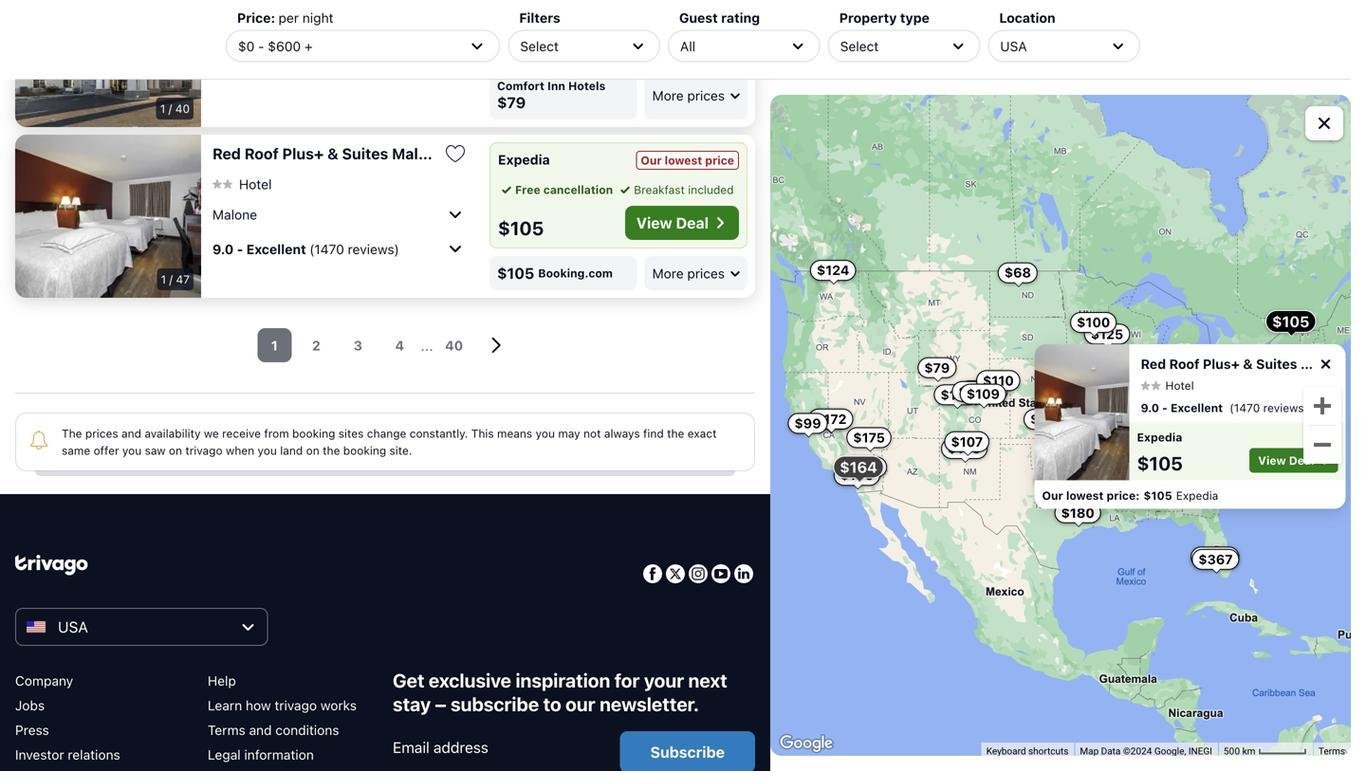 Task type: describe. For each thing, give the bounding box(es) containing it.
good
[[281, 52, 314, 68]]

$178 button
[[935, 385, 980, 406]]

0 horizontal spatial 9.0
[[213, 241, 234, 257]]

and inside help learn how trivago works terms and conditions legal information
[[249, 723, 272, 739]]

type
[[901, 10, 930, 26]]

0 vertical spatial hotel button
[[213, 176, 272, 192]]

lowest for price:
[[1067, 489, 1104, 503]]

$190 button
[[953, 381, 999, 402]]

1 vertical spatial 9.0 - excellent (1470 reviews)
[[1141, 402, 1309, 415]]

1 vertical spatial 9.0
[[1141, 402, 1160, 415]]

hotel for bottom hotel button
[[1166, 379, 1195, 392]]

0 vertical spatial view deal
[[637, 29, 709, 47]]

red roof plus+ & suites malone, (malone, usa) image
[[15, 135, 201, 298]]

$79 button
[[918, 358, 957, 379]]

0 horizontal spatial $600
[[268, 38, 301, 54]]

our
[[566, 693, 596, 716]]

price:
[[237, 10, 275, 26]]

0 horizontal spatial excellent
[[247, 241, 306, 257]]

0 horizontal spatial booking
[[292, 427, 335, 440]]

suites inside button
[[342, 145, 389, 163]]

company link
[[15, 674, 73, 689]]

$175 button
[[847, 428, 892, 449]]

terms link
[[1319, 746, 1346, 757]]

–
[[435, 693, 447, 716]]

1 vertical spatial malone
[[213, 207, 257, 222]]

0 vertical spatial $79
[[498, 32, 534, 54]]

saw
[[145, 444, 166, 458]]

$178
[[941, 387, 973, 403]]

the
[[62, 427, 82, 440]]

red roof plus+ & suites malone image
[[1035, 345, 1130, 481]]

1 horizontal spatial you
[[258, 444, 277, 458]]

2 button
[[299, 328, 334, 363]]

1 for $79
[[160, 102, 165, 115]]

investor
[[15, 748, 64, 763]]

$172
[[815, 411, 847, 427]]

1 horizontal spatial the
[[667, 427, 685, 440]]

when
[[226, 444, 255, 458]]

3 button
[[341, 328, 375, 363]]

lowest for price
[[665, 154, 703, 167]]

$88 button
[[1024, 409, 1065, 430]]

subscribe button
[[620, 732, 756, 772]]

1 vertical spatial view deal
[[637, 214, 709, 232]]

$109
[[967, 386, 1000, 402]]

your
[[644, 670, 685, 692]]

prices inside the prices and availability we receive from booking sites change constantly. this means you may not always find the exact same offer you saw on trivago when you land on the booking site.
[[85, 427, 118, 440]]

land
[[280, 444, 303, 458]]

2 vertical spatial expedia
[[1177, 489, 1219, 503]]

breakfast
[[634, 183, 685, 197]]

1 vertical spatial excellent
[[1171, 402, 1224, 415]]

keyboard shortcuts button
[[987, 745, 1069, 758]]

1 horizontal spatial $136 button
[[1178, 427, 1224, 448]]

$367 button
[[1193, 550, 1240, 570]]

500 km
[[1224, 746, 1259, 757]]

$79 inside comfort inn hotels $79
[[497, 94, 526, 112]]

works
[[321, 698, 357, 714]]

relations
[[68, 748, 120, 763]]

exclusive
[[429, 670, 512, 692]]

0 vertical spatial reviews)
[[358, 52, 409, 68]]

2 vertical spatial deal
[[1290, 454, 1315, 467]]

free cancellation
[[515, 183, 613, 197]]

rock
[[213, 18, 243, 33]]

1 vertical spatial the
[[323, 444, 340, 458]]

8.4
[[213, 52, 234, 68]]

press
[[15, 723, 49, 739]]

$110
[[984, 373, 1015, 389]]

1 vertical spatial red
[[1141, 356, 1167, 372]]

0 horizontal spatial $136 button
[[942, 439, 988, 459]]

rating
[[722, 10, 761, 26]]

1 horizontal spatial (1470
[[1230, 402, 1261, 415]]

$107 $110
[[952, 373, 1015, 450]]

help link
[[208, 674, 236, 689]]

plus+ inside button
[[282, 145, 324, 163]]

1 vertical spatial deal
[[676, 214, 709, 232]]

price: per night
[[237, 10, 334, 26]]

inspiration
[[516, 670, 611, 692]]

1 vertical spatial red roof plus+ & suites malone
[[1141, 356, 1349, 372]]

$139 $88
[[1031, 403, 1160, 427]]

night
[[303, 10, 334, 26]]

$79 inside button
[[925, 360, 950, 376]]

prices for $105
[[688, 266, 725, 281]]

$459 button
[[960, 381, 1008, 402]]

red inside button
[[213, 145, 241, 163]]

0 vertical spatial red roof plus+ & suites malone
[[213, 145, 446, 163]]

malone button
[[213, 199, 467, 230]]

0 horizontal spatial (1470
[[310, 241, 344, 257]]

$100 button
[[1071, 312, 1118, 333]]

more prices button for $79
[[645, 71, 748, 120]]

investor relations link
[[15, 748, 120, 763]]

$122
[[1298, 353, 1330, 368]]

$128 button
[[1086, 393, 1132, 414]]

for
[[615, 670, 640, 692]]

$0 - $600 +
[[238, 38, 313, 54]]

0 horizontal spatial 40
[[175, 102, 190, 115]]

$68
[[1005, 265, 1032, 281]]

$124 button
[[811, 260, 857, 281]]

2 vertical spatial view
[[1259, 454, 1287, 467]]

2 on from the left
[[306, 444, 320, 458]]

this
[[472, 427, 494, 440]]

inn
[[548, 79, 566, 93]]

trivago inside the prices and availability we receive from booking sites change constantly. this means you may not always find the exact same offer you saw on trivago when you land on the booking site.
[[185, 444, 223, 458]]

our lowest price
[[641, 154, 735, 167]]

how
[[246, 698, 271, 714]]

$180
[[1062, 505, 1095, 521]]

47
[[176, 273, 190, 286]]

1 horizontal spatial &
[[1244, 356, 1254, 372]]

$105 left booking.com
[[497, 264, 535, 282]]

4 button
[[383, 328, 417, 363]]

trivago inside help learn how trivago works terms and conditions legal information
[[275, 698, 317, 714]]

get
[[393, 670, 425, 692]]

$99
[[795, 416, 822, 431]]

next image
[[480, 329, 512, 362]]

receive
[[222, 427, 261, 440]]

1 vertical spatial suites
[[1257, 356, 1298, 372]]

1 vertical spatial reviews)
[[348, 241, 399, 257]]

comfort
[[497, 79, 545, 93]]

1 horizontal spatial roof
[[1170, 356, 1200, 372]]

property type
[[840, 10, 930, 26]]

$128
[[1093, 395, 1126, 411]]

$106
[[841, 468, 874, 483]]

1 for $105
[[161, 273, 166, 286]]

usa
[[1001, 38, 1028, 54]]

more for $105
[[653, 266, 684, 281]]

1 horizontal spatial $136
[[1184, 430, 1218, 445]]

Email address email field
[[393, 732, 605, 772]]

1 inside button
[[271, 338, 278, 353]]

free
[[515, 183, 541, 197]]

hotel for top hotel button
[[239, 176, 272, 192]]

company
[[15, 674, 73, 689]]

2 vertical spatial malone
[[1301, 356, 1349, 372]]

per
[[279, 10, 299, 26]]

1 vertical spatial hotel button
[[1141, 379, 1195, 392]]

guest
[[680, 10, 718, 26]]

subscribe
[[451, 693, 539, 716]]

rock springs
[[213, 18, 293, 33]]

0 horizontal spatial you
[[122, 444, 142, 458]]

information
[[244, 748, 314, 763]]

$105 inside button
[[1273, 313, 1310, 331]]



Task type: vqa. For each thing, say whether or not it's contained in the screenshot.
$128 "button"
yes



Task type: locate. For each thing, give the bounding box(es) containing it.
$190
[[959, 384, 993, 399]]

0 horizontal spatial roof
[[245, 145, 279, 163]]

red roof plus+ & suites malone button
[[213, 144, 446, 163]]

(1470 down malone button at top
[[310, 241, 344, 257]]

2 vertical spatial $79
[[925, 360, 950, 376]]

0 horizontal spatial 9.0 - excellent (1470 reviews)
[[213, 241, 399, 257]]

and
[[121, 427, 141, 440], [249, 723, 272, 739]]

next
[[689, 670, 728, 692]]

more prices button down breakfast included
[[645, 256, 748, 290]]

0 horizontal spatial plus+
[[282, 145, 324, 163]]

1 horizontal spatial malone
[[392, 145, 446, 163]]

1 horizontal spatial plus+
[[1204, 356, 1241, 372]]

more prices down all
[[653, 88, 725, 103]]

$136 button
[[1178, 427, 1224, 448], [942, 439, 988, 459]]

1 more prices button from the top
[[645, 71, 748, 120]]

$169
[[1239, 390, 1272, 406]]

0 vertical spatial plus+
[[282, 145, 324, 163]]

1 horizontal spatial 40
[[445, 338, 463, 353]]

on right land on the left bottom of page
[[306, 444, 320, 458]]

1 vertical spatial (1470
[[1230, 402, 1261, 415]]

$105 down the free
[[498, 217, 544, 239]]

lowest up breakfast included
[[665, 154, 703, 167]]

on down availability
[[169, 444, 182, 458]]

1 vertical spatial /
[[169, 273, 173, 286]]

constantly.
[[410, 427, 468, 440]]

you
[[536, 427, 555, 440], [122, 444, 142, 458], [258, 444, 277, 458]]

legal information link
[[208, 748, 314, 763]]

40 inside button
[[445, 338, 463, 353]]

...
[[421, 337, 434, 355]]

trivago up conditions
[[275, 698, 317, 714]]

$169 button
[[1232, 388, 1279, 409]]

1 horizontal spatial red roof plus+ & suites malone
[[1141, 356, 1349, 372]]

$121
[[815, 412, 846, 427]]

$180 button
[[1055, 503, 1102, 524]]

500
[[1224, 746, 1241, 757]]

prices up offer
[[85, 427, 118, 440]]

we
[[204, 427, 219, 440]]

$79 down filters
[[498, 32, 534, 54]]

data
[[1102, 746, 1121, 757]]

more prices for $105
[[653, 266, 725, 281]]

offer
[[94, 444, 119, 458]]

hotel
[[239, 176, 272, 192], [1166, 379, 1195, 392]]

site.
[[390, 444, 412, 458]]

0 horizontal spatial &
[[328, 145, 339, 163]]

1 horizontal spatial trivago
[[275, 698, 317, 714]]

1 horizontal spatial 9.0 - excellent (1470 reviews)
[[1141, 402, 1309, 415]]

view deal down "breakfast included" "button"
[[637, 214, 709, 232]]

reviews) up $92
[[1264, 402, 1309, 415]]

8.4 - very good (2035 reviews)
[[213, 52, 409, 68]]

$136 left $92 button
[[1184, 430, 1218, 445]]

$178 $459
[[941, 383, 1002, 403]]

prices for $79
[[688, 88, 725, 103]]

malone
[[392, 145, 446, 163], [213, 207, 257, 222], [1301, 356, 1349, 372]]

$92
[[1240, 424, 1266, 439]]

more prices button down all
[[645, 71, 748, 120]]

learn
[[208, 698, 242, 714]]

0 horizontal spatial $136
[[948, 441, 982, 457]]

2 vertical spatial 1
[[271, 338, 278, 353]]

trivago
[[185, 444, 223, 458], [275, 698, 317, 714]]

booking down sites in the left of the page
[[343, 444, 386, 458]]

1 vertical spatial plus+
[[1204, 356, 1241, 372]]

view down $92 button
[[1259, 454, 1287, 467]]

1 horizontal spatial hotel
[[1166, 379, 1195, 392]]

lowest up $180
[[1067, 489, 1104, 503]]

more down all
[[653, 88, 684, 103]]

more prices button for $105
[[645, 256, 748, 290]]

$136 down the $178 button
[[948, 441, 982, 457]]

$164 button
[[834, 456, 885, 479]]

2 more prices button from the top
[[645, 256, 748, 290]]

plus+ up malone button at top
[[282, 145, 324, 163]]

$299 button
[[1044, 456, 1092, 476]]

stay
[[393, 693, 431, 716]]

map
[[1081, 746, 1099, 757]]

(2035
[[317, 52, 354, 68]]

0 vertical spatial 9.0 - excellent (1470 reviews)
[[213, 241, 399, 257]]

hotel up $139 button
[[1166, 379, 1195, 392]]

1 button
[[258, 328, 292, 363]]

red down 8.4
[[213, 145, 241, 163]]

$136 button down the $178 button
[[942, 439, 988, 459]]

0 vertical spatial more
[[653, 88, 684, 103]]

1 on from the left
[[169, 444, 182, 458]]

2 vertical spatial view deal
[[1259, 454, 1315, 467]]

1 horizontal spatial 9.0
[[1141, 402, 1160, 415]]

1 vertical spatial trivago
[[275, 698, 317, 714]]

view down breakfast
[[637, 214, 673, 232]]

$105
[[498, 217, 544, 239], [497, 264, 535, 282], [1273, 313, 1310, 331], [1138, 452, 1183, 475], [1144, 489, 1173, 503]]

$107 button
[[945, 432, 990, 453]]

select for property type
[[841, 38, 879, 54]]

and left availability
[[121, 427, 141, 440]]

1 horizontal spatial and
[[249, 723, 272, 739]]

expedia for $105
[[1138, 431, 1183, 444]]

2 horizontal spatial malone
[[1301, 356, 1349, 372]]

more for $79
[[653, 88, 684, 103]]

means
[[497, 427, 533, 440]]

0 vertical spatial 1
[[160, 102, 165, 115]]

expedia down $139 button
[[1138, 431, 1183, 444]]

$459
[[966, 383, 1002, 399]]

& up malone button at top
[[328, 145, 339, 163]]

2 more from the top
[[653, 266, 684, 281]]

excellent
[[247, 241, 306, 257], [1171, 402, 1224, 415]]

1 vertical spatial lowest
[[1067, 489, 1104, 503]]

trivago down the we
[[185, 444, 223, 458]]

price:
[[1107, 489, 1140, 503]]

/ for $105
[[169, 273, 173, 286]]

& inside button
[[328, 145, 339, 163]]

0 horizontal spatial and
[[121, 427, 141, 440]]

$600 button
[[1191, 547, 1240, 568]]

0 horizontal spatial hotel
[[239, 176, 272, 192]]

find
[[644, 427, 664, 440]]

excellent right $139 in the right of the page
[[1171, 402, 1224, 415]]

$105 up "our lowest price: $105 expedia"
[[1138, 452, 1183, 475]]

red roof plus+ & suites malone up $169
[[1141, 356, 1349, 372]]

comfort inn & suites rock springs, (rock springs, usa) image
[[15, 0, 201, 127]]

0 vertical spatial more prices
[[653, 88, 725, 103]]

1 horizontal spatial on
[[306, 444, 320, 458]]

2
[[312, 338, 321, 353]]

1 vertical spatial $79
[[497, 94, 526, 112]]

1 horizontal spatial booking
[[343, 444, 386, 458]]

1 vertical spatial view
[[637, 214, 673, 232]]

suites left $122
[[1257, 356, 1298, 372]]

view deal down 'guest'
[[637, 29, 709, 47]]

9.0
[[213, 241, 234, 257], [1141, 402, 1160, 415]]

0 horizontal spatial our
[[641, 154, 662, 167]]

you down from
[[258, 444, 277, 458]]

booking up land on the left bottom of page
[[292, 427, 335, 440]]

0 vertical spatial &
[[328, 145, 339, 163]]

the down sites in the left of the page
[[323, 444, 340, 458]]

more down "breakfast included" "button"
[[653, 266, 684, 281]]

select down the property
[[841, 38, 879, 54]]

and inside the prices and availability we receive from booking sites change constantly. this means you may not always find the exact same offer you saw on trivago when you land on the booking site.
[[121, 427, 141, 440]]

$113
[[1111, 400, 1142, 415]]

$121 button
[[809, 409, 852, 430]]

1 vertical spatial and
[[249, 723, 272, 739]]

$139
[[1127, 403, 1160, 419]]

$110 button
[[977, 371, 1021, 391]]

terms down learn
[[208, 723, 246, 739]]

0 vertical spatial and
[[121, 427, 141, 440]]

breakfast included
[[634, 183, 734, 197]]

1 vertical spatial booking
[[343, 444, 386, 458]]

from
[[264, 427, 289, 440]]

0 vertical spatial $600
[[268, 38, 301, 54]]

(1470 up $92
[[1230, 402, 1261, 415]]

view left all
[[637, 29, 673, 47]]

cancellation
[[544, 183, 613, 197]]

0 vertical spatial hotel
[[239, 176, 272, 192]]

reviews)
[[358, 52, 409, 68], [348, 241, 399, 257], [1264, 402, 1309, 415]]

9.0 - excellent (1470 reviews)
[[213, 241, 399, 257], [1141, 402, 1309, 415]]

map region
[[771, 95, 1352, 757]]

0 vertical spatial view deal button
[[625, 21, 739, 55]]

select for filters
[[520, 38, 559, 54]]

1 vertical spatial expedia
[[1138, 431, 1183, 444]]

& up $169
[[1244, 356, 1254, 372]]

1 horizontal spatial $600
[[1198, 549, 1234, 565]]

red roof plus+ & suites malone
[[213, 145, 446, 163], [1141, 356, 1349, 372]]

0 vertical spatial deal
[[676, 29, 709, 47]]

prices down all
[[688, 88, 725, 103]]

1 horizontal spatial our
[[1043, 489, 1064, 503]]

1 vertical spatial prices
[[688, 266, 725, 281]]

0 horizontal spatial malone
[[213, 207, 257, 222]]

map data ©2024 google, inegi
[[1081, 746, 1213, 757]]

and up the legal information link
[[249, 723, 272, 739]]

more prices
[[653, 88, 725, 103], [653, 266, 725, 281]]

our for our lowest price: $105 expedia
[[1043, 489, 1064, 503]]

close image
[[1318, 356, 1335, 373]]

expedia up $600 button
[[1177, 489, 1219, 503]]

free cancellation button
[[498, 181, 613, 198]]

0 vertical spatial malone
[[392, 145, 446, 163]]

1 vertical spatial roof
[[1170, 356, 1200, 372]]

reviews) right "(2035"
[[358, 52, 409, 68]]

40
[[175, 102, 190, 115], [445, 338, 463, 353]]

you left saw
[[122, 444, 142, 458]]

suites up malone button at top
[[342, 145, 389, 163]]

conditions
[[276, 723, 339, 739]]

1 select from the left
[[520, 38, 559, 54]]

$79 up $178
[[925, 360, 950, 376]]

9.0 - excellent (1470 reviews) down malone button at top
[[213, 241, 399, 257]]

0 vertical spatial prices
[[688, 88, 725, 103]]

$0
[[238, 38, 255, 54]]

exact
[[688, 427, 717, 440]]

availability
[[145, 427, 201, 440]]

0 horizontal spatial select
[[520, 38, 559, 54]]

on
[[169, 444, 182, 458], [306, 444, 320, 458]]

1 vertical spatial view deal button
[[625, 206, 739, 240]]

0 vertical spatial red
[[213, 145, 241, 163]]

2 more prices from the top
[[653, 266, 725, 281]]

$99 button
[[788, 413, 828, 434]]

$79
[[498, 32, 534, 54], [497, 94, 526, 112], [925, 360, 950, 376]]

2 vertical spatial reviews)
[[1264, 402, 1309, 415]]

plus+ up $169
[[1204, 356, 1241, 372]]

0 vertical spatial /
[[169, 102, 172, 115]]

/ for $79
[[169, 102, 172, 115]]

google image
[[776, 732, 838, 757]]

property
[[840, 10, 897, 26]]

excellent down malone button at top
[[247, 241, 306, 257]]

more prices for $79
[[653, 88, 725, 103]]

roof inside button
[[245, 145, 279, 163]]

$79 down the comfort
[[497, 94, 526, 112]]

red roof plus+ & suites malone up malone button at top
[[213, 145, 446, 163]]

40 button
[[437, 328, 471, 363]]

hotel button up $139 in the right of the page
[[1141, 379, 1195, 392]]

booking.com
[[538, 267, 613, 280]]

$105 right "price:"
[[1144, 489, 1173, 503]]

0 vertical spatial suites
[[342, 145, 389, 163]]

red up $139 in the right of the page
[[1141, 356, 1167, 372]]

hotel button down red roof plus+ & suites malone button
[[213, 176, 272, 192]]

1 more from the top
[[653, 88, 684, 103]]

$68 button
[[998, 263, 1039, 284]]

$105 up $122
[[1273, 313, 1310, 331]]

0 vertical spatial trivago
[[185, 444, 223, 458]]

$136 button left $92 button
[[1178, 427, 1224, 448]]

our up breakfast
[[641, 154, 662, 167]]

expedia for our lowest price
[[498, 152, 550, 168]]

1 vertical spatial terms
[[1319, 746, 1346, 757]]

1 horizontal spatial hotel button
[[1141, 379, 1195, 392]]

1 horizontal spatial lowest
[[1067, 489, 1104, 503]]

$164
[[840, 459, 878, 477]]

the right find
[[667, 427, 685, 440]]

prices down included
[[688, 266, 725, 281]]

0 horizontal spatial red
[[213, 145, 241, 163]]

$227 button
[[1035, 470, 1082, 491]]

$106 button
[[834, 465, 881, 486]]

0 horizontal spatial on
[[169, 444, 182, 458]]

get exclusive inspiration for your next stay – subscribe to our newsletter.
[[393, 670, 728, 716]]

hotel down red roof plus+ & suites malone button
[[239, 176, 272, 192]]

0 vertical spatial our
[[641, 154, 662, 167]]

0 vertical spatial more prices button
[[645, 71, 748, 120]]

reviews) down malone button at top
[[348, 241, 399, 257]]

change
[[367, 427, 407, 440]]

select down filters
[[520, 38, 559, 54]]

4
[[395, 338, 404, 353]]

$122 button
[[1292, 350, 1337, 371]]

0 vertical spatial view
[[637, 29, 673, 47]]

terms inside help learn how trivago works terms and conditions legal information
[[208, 723, 246, 739]]

$600 inside button
[[1198, 549, 1234, 565]]

1 vertical spatial our
[[1043, 489, 1064, 503]]

hotel button
[[213, 176, 272, 192], [1141, 379, 1195, 392]]

$140
[[1089, 467, 1122, 483]]

terms right the 500 km button
[[1319, 746, 1346, 757]]

1 vertical spatial 40
[[445, 338, 463, 353]]

2 horizontal spatial you
[[536, 427, 555, 440]]

lowest
[[665, 154, 703, 167], [1067, 489, 1104, 503]]

0 horizontal spatial lowest
[[665, 154, 703, 167]]

location
[[1000, 10, 1056, 26]]

$197
[[849, 460, 881, 475]]

hotel inside button
[[239, 176, 272, 192]]

2 select from the left
[[841, 38, 879, 54]]

1 horizontal spatial terms
[[1319, 746, 1346, 757]]

2 vertical spatial view deal button
[[1250, 448, 1339, 473]]

expedia up the free
[[498, 152, 550, 168]]

our down $227
[[1043, 489, 1064, 503]]

1 more prices from the top
[[653, 88, 725, 103]]

our for our lowest price
[[641, 154, 662, 167]]

0 horizontal spatial the
[[323, 444, 340, 458]]

jobs
[[15, 698, 45, 714]]

view deal down $92 button
[[1259, 454, 1315, 467]]

9.0 - excellent (1470 reviews) up $92
[[1141, 402, 1309, 415]]

always
[[605, 427, 640, 440]]

rock springs button
[[213, 10, 467, 41]]

more prices down breakfast included
[[653, 266, 725, 281]]

shortcuts
[[1029, 746, 1069, 757]]

0 horizontal spatial trivago
[[185, 444, 223, 458]]

1 vertical spatial $600
[[1198, 549, 1234, 565]]

you left may at bottom
[[536, 427, 555, 440]]

0 horizontal spatial red roof plus+ & suites malone
[[213, 145, 446, 163]]



